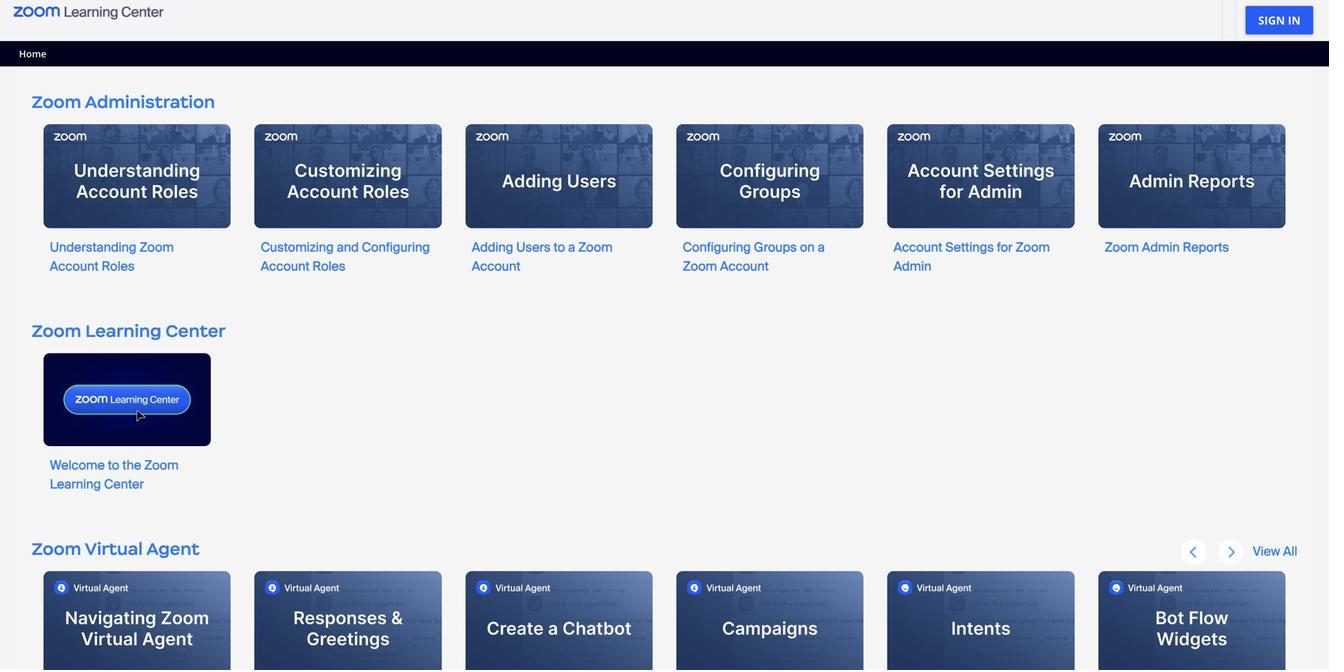 Task type: locate. For each thing, give the bounding box(es) containing it.
sign in
[[1258, 12, 1301, 27]]

home link
[[19, 44, 46, 63]]

go to zoom learning center homepage image
[[13, 6, 164, 20]]



Task type: describe. For each thing, give the bounding box(es) containing it.
in
[[1288, 12, 1301, 27]]

sign in button
[[1246, 6, 1313, 34]]

home
[[19, 47, 46, 60]]

sign
[[1258, 12, 1285, 27]]



Task type: vqa. For each thing, say whether or not it's contained in the screenshot.
Sign in
yes



